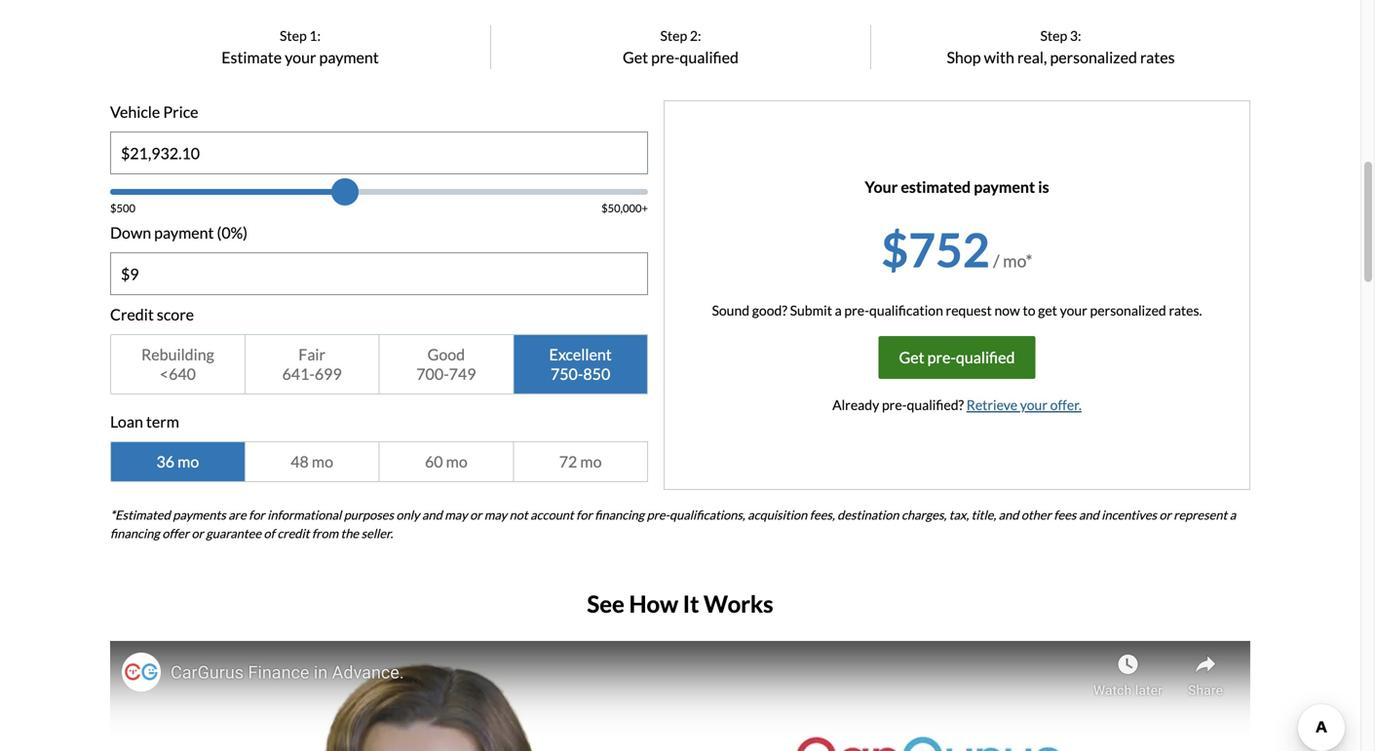 Task type: locate. For each thing, give the bounding box(es) containing it.
1 horizontal spatial or
[[470, 508, 482, 523]]

rebuilding
[[141, 345, 214, 364]]

1 horizontal spatial may
[[485, 508, 507, 523]]

payment inside step 1: estimate your payment
[[319, 48, 379, 67]]

$752
[[882, 221, 991, 277]]

1 mo from the left
[[178, 452, 199, 472]]

1 vertical spatial your
[[1061, 302, 1088, 319]]

step 1: estimate your payment
[[222, 27, 379, 67]]

0 horizontal spatial get
[[623, 48, 649, 67]]

0 horizontal spatial or
[[192, 527, 204, 541]]

financing down 72 mo
[[595, 508, 645, 523]]

a
[[835, 302, 842, 319], [1230, 508, 1237, 523]]

2 horizontal spatial payment
[[974, 177, 1036, 197]]

0 vertical spatial qualified
[[680, 48, 739, 67]]

pre- inside button
[[928, 348, 957, 367]]

1 vertical spatial get
[[900, 348, 925, 367]]

step left 3:
[[1041, 27, 1068, 44]]

get inside step 2: get pre-qualified
[[623, 48, 649, 67]]

mo
[[178, 452, 199, 472], [312, 452, 333, 472], [446, 452, 468, 472], [581, 452, 602, 472]]

title,
[[972, 508, 997, 523]]

mo for 60 mo
[[446, 452, 468, 472]]

financing down *estimated
[[110, 527, 160, 541]]

1 horizontal spatial your
[[1021, 397, 1048, 413]]

for right "account"
[[576, 508, 593, 523]]

1 vertical spatial payment
[[974, 177, 1036, 197]]

700-
[[417, 365, 449, 384]]

2 horizontal spatial your
[[1061, 302, 1088, 319]]

1 horizontal spatial and
[[999, 508, 1019, 523]]

0 vertical spatial a
[[835, 302, 842, 319]]

get
[[623, 48, 649, 67], [900, 348, 925, 367]]

mo*
[[1004, 251, 1033, 271]]

not
[[510, 508, 528, 523]]

step inside step 2: get pre-qualified
[[661, 27, 688, 44]]

your
[[865, 177, 898, 197]]

sound good? submit a pre-qualification request now to get your personalized rates.
[[712, 302, 1203, 319]]

$500
[[110, 202, 136, 215]]

seller.
[[361, 527, 393, 541]]

a inside *estimated payments are for informational purposes only and may or may not account for financing pre-qualifications, acquisition fees, destination charges, tax, title, and other fees and incentives or represent a financing offer or guarantee of credit from the seller.
[[1230, 508, 1237, 523]]

and right fees at right bottom
[[1079, 508, 1100, 523]]

mo right the 48
[[312, 452, 333, 472]]

0 horizontal spatial for
[[249, 508, 265, 523]]

may
[[445, 508, 468, 523], [485, 508, 507, 523]]

your inside step 1: estimate your payment
[[285, 48, 316, 67]]

already pre-qualified? retrieve your offer.
[[833, 397, 1082, 413]]

0 vertical spatial get
[[623, 48, 649, 67]]

$50,000+
[[602, 202, 649, 215]]

term
[[146, 413, 179, 432]]

and right only
[[422, 508, 443, 523]]

charges,
[[902, 508, 947, 523]]

2 mo from the left
[[312, 452, 333, 472]]

1 for from the left
[[249, 508, 265, 523]]

mo right 72
[[581, 452, 602, 472]]

0 vertical spatial financing
[[595, 508, 645, 523]]

1 horizontal spatial payment
[[319, 48, 379, 67]]

submit
[[790, 302, 833, 319]]

1 vertical spatial qualified
[[957, 348, 1016, 367]]

credit
[[277, 527, 310, 541]]

0 horizontal spatial and
[[422, 508, 443, 523]]

850
[[584, 365, 611, 384]]

personalized
[[1051, 48, 1138, 67], [1091, 302, 1167, 319]]

personalized down 3:
[[1051, 48, 1138, 67]]

from
[[312, 527, 338, 541]]

None text field
[[111, 133, 648, 174]]

2 horizontal spatial step
[[1041, 27, 1068, 44]]

2 horizontal spatial and
[[1079, 508, 1100, 523]]

your
[[285, 48, 316, 67], [1061, 302, 1088, 319], [1021, 397, 1048, 413]]

get
[[1039, 302, 1058, 319]]

your estimated payment is
[[865, 177, 1050, 197]]

2 step from the left
[[661, 27, 688, 44]]

1 horizontal spatial get
[[900, 348, 925, 367]]

mo right 36
[[178, 452, 199, 472]]

vehicle
[[110, 102, 160, 121]]

payment left is
[[974, 177, 1036, 197]]

may right only
[[445, 508, 468, 523]]

a right "submit"
[[835, 302, 842, 319]]

excellent
[[550, 345, 612, 364]]

personalized inside step 3: shop with real, personalized rates
[[1051, 48, 1138, 67]]

3 mo from the left
[[446, 452, 468, 472]]

step left 2:
[[661, 27, 688, 44]]

or left represent
[[1160, 508, 1172, 523]]

3:
[[1071, 27, 1082, 44]]

0 horizontal spatial payment
[[154, 223, 214, 242]]

or left not
[[470, 508, 482, 523]]

1 horizontal spatial for
[[576, 508, 593, 523]]

offer
[[162, 527, 189, 541]]

0 horizontal spatial step
[[280, 27, 307, 44]]

2 may from the left
[[485, 508, 507, 523]]

and
[[422, 508, 443, 523], [999, 508, 1019, 523], [1079, 508, 1100, 523]]

payment down 1:
[[319, 48, 379, 67]]

step 2: get pre-qualified
[[623, 27, 739, 67]]

and right title,
[[999, 508, 1019, 523]]

1 horizontal spatial qualified
[[957, 348, 1016, 367]]

2 vertical spatial payment
[[154, 223, 214, 242]]

641-
[[282, 365, 315, 384]]

step left 1:
[[280, 27, 307, 44]]

step inside step 3: shop with real, personalized rates
[[1041, 27, 1068, 44]]

price
[[163, 102, 198, 121]]

retrieve
[[967, 397, 1018, 413]]

represent
[[1174, 508, 1228, 523]]

qualified down 2:
[[680, 48, 739, 67]]

payment
[[319, 48, 379, 67], [974, 177, 1036, 197], [154, 223, 214, 242]]

credit score
[[110, 305, 194, 324]]

see how it works
[[587, 590, 774, 618]]

3 step from the left
[[1041, 27, 1068, 44]]

step for payment
[[280, 27, 307, 44]]

get pre-qualified
[[900, 348, 1016, 367]]

0 horizontal spatial your
[[285, 48, 316, 67]]

offer.
[[1051, 397, 1082, 413]]

pre- inside *estimated payments are for informational purposes only and may or may not account for financing pre-qualifications, acquisition fees, destination charges, tax, title, and other fees and incentives or represent a financing offer or guarantee of credit from the seller.
[[647, 508, 670, 523]]

may left not
[[485, 508, 507, 523]]

2 horizontal spatial or
[[1160, 508, 1172, 523]]

mo right 60
[[446, 452, 468, 472]]

a right represent
[[1230, 508, 1237, 523]]

informational
[[267, 508, 342, 523]]

$752 / mo*
[[882, 221, 1033, 277]]

4 mo from the left
[[581, 452, 602, 472]]

payment left (0%)
[[154, 223, 214, 242]]

your left offer.
[[1021, 397, 1048, 413]]

get inside button
[[900, 348, 925, 367]]

step 3: shop with real, personalized rates
[[947, 27, 1176, 67]]

0 vertical spatial your
[[285, 48, 316, 67]]

your down 1:
[[285, 48, 316, 67]]

1 vertical spatial a
[[1230, 508, 1237, 523]]

account
[[531, 508, 574, 523]]

for right are
[[249, 508, 265, 523]]

0 horizontal spatial financing
[[110, 527, 160, 541]]

1 horizontal spatial step
[[661, 27, 688, 44]]

or down payments
[[192, 527, 204, 541]]

step inside step 1: estimate your payment
[[280, 27, 307, 44]]

get pre-qualified button
[[879, 336, 1036, 379]]

0 vertical spatial payment
[[319, 48, 379, 67]]

2 and from the left
[[999, 508, 1019, 523]]

1 horizontal spatial financing
[[595, 508, 645, 523]]

or
[[470, 508, 482, 523], [1160, 508, 1172, 523], [192, 527, 204, 541]]

incentives
[[1102, 508, 1158, 523]]

good
[[428, 345, 465, 364]]

fees
[[1054, 508, 1077, 523]]

1 step from the left
[[280, 27, 307, 44]]

2 vertical spatial your
[[1021, 397, 1048, 413]]

mo for 36 mo
[[178, 452, 199, 472]]

pre-
[[652, 48, 680, 67], [845, 302, 870, 319], [928, 348, 957, 367], [882, 397, 907, 413], [647, 508, 670, 523]]

personalized left rates.
[[1091, 302, 1167, 319]]

1 vertical spatial financing
[[110, 527, 160, 541]]

step for qualified
[[661, 27, 688, 44]]

0 horizontal spatial may
[[445, 508, 468, 523]]

0 horizontal spatial qualified
[[680, 48, 739, 67]]

1 horizontal spatial a
[[1230, 508, 1237, 523]]

0 vertical spatial personalized
[[1051, 48, 1138, 67]]

for
[[249, 508, 265, 523], [576, 508, 593, 523]]

qualified up retrieve
[[957, 348, 1016, 367]]

your right 'get'
[[1061, 302, 1088, 319]]



Task type: vqa. For each thing, say whether or not it's contained in the screenshot.
the leftmost a
yes



Task type: describe. For each thing, give the bounding box(es) containing it.
see
[[587, 590, 625, 618]]

rates.
[[1170, 302, 1203, 319]]

works
[[704, 590, 774, 618]]

vehicle price
[[110, 102, 198, 121]]

are
[[228, 508, 246, 523]]

the
[[341, 527, 359, 541]]

down
[[110, 223, 151, 242]]

749
[[449, 365, 476, 384]]

qualified?
[[907, 397, 965, 413]]

Down payment (0%) text field
[[111, 254, 648, 295]]

qualified inside step 2: get pre-qualified
[[680, 48, 739, 67]]

72 mo
[[560, 452, 602, 472]]

mo for 72 mo
[[581, 452, 602, 472]]

*estimated
[[110, 508, 170, 523]]

good?
[[753, 302, 788, 319]]

destination
[[838, 508, 900, 523]]

mo for 48 mo
[[312, 452, 333, 472]]

/
[[994, 251, 1000, 271]]

step for real,
[[1041, 27, 1068, 44]]

good 700-749
[[417, 345, 476, 384]]

loan
[[110, 413, 143, 432]]

qualified inside button
[[957, 348, 1016, 367]]

now
[[995, 302, 1021, 319]]

36 mo
[[157, 452, 199, 472]]

2 for from the left
[[576, 508, 593, 523]]

of
[[264, 527, 275, 541]]

purposes
[[344, 508, 394, 523]]

rebuilding <640
[[141, 345, 214, 384]]

fees,
[[810, 508, 835, 523]]

estimated
[[901, 177, 971, 197]]

only
[[396, 508, 420, 523]]

shop
[[947, 48, 982, 67]]

retrieve your offer. link
[[967, 397, 1082, 413]]

to
[[1023, 302, 1036, 319]]

already
[[833, 397, 880, 413]]

loan term
[[110, 413, 179, 432]]

is
[[1039, 177, 1050, 197]]

how
[[629, 590, 679, 618]]

sound
[[712, 302, 750, 319]]

1 may from the left
[[445, 508, 468, 523]]

request
[[946, 302, 993, 319]]

(0%)
[[217, 223, 248, 242]]

it
[[683, 590, 700, 618]]

score
[[157, 305, 194, 324]]

fair
[[299, 345, 326, 364]]

<640
[[160, 365, 196, 384]]

750-
[[551, 365, 584, 384]]

1 and from the left
[[422, 508, 443, 523]]

payments
[[173, 508, 226, 523]]

excellent 750-850
[[550, 345, 612, 384]]

*estimated payments are for informational purposes only and may or may not account for financing pre-qualifications, acquisition fees, destination charges, tax, title, and other fees and incentives or represent a financing offer or guarantee of credit from the seller.
[[110, 508, 1237, 541]]

down payment (0%)
[[110, 223, 248, 242]]

1:
[[310, 27, 321, 44]]

0 horizontal spatial a
[[835, 302, 842, 319]]

60
[[425, 452, 443, 472]]

with
[[985, 48, 1015, 67]]

pre- inside step 2: get pre-qualified
[[652, 48, 680, 67]]

estimate
[[222, 48, 282, 67]]

acquisition
[[748, 508, 808, 523]]

3 and from the left
[[1079, 508, 1100, 523]]

48 mo
[[291, 452, 333, 472]]

72
[[560, 452, 578, 472]]

qualification
[[870, 302, 944, 319]]

other
[[1022, 508, 1052, 523]]

699
[[315, 365, 342, 384]]

fair 641-699
[[282, 345, 342, 384]]

tax,
[[950, 508, 970, 523]]

1 vertical spatial personalized
[[1091, 302, 1167, 319]]

real,
[[1018, 48, 1048, 67]]

48
[[291, 452, 309, 472]]

guarantee
[[206, 527, 261, 541]]

36
[[157, 452, 175, 472]]

2:
[[690, 27, 702, 44]]

credit
[[110, 305, 154, 324]]



